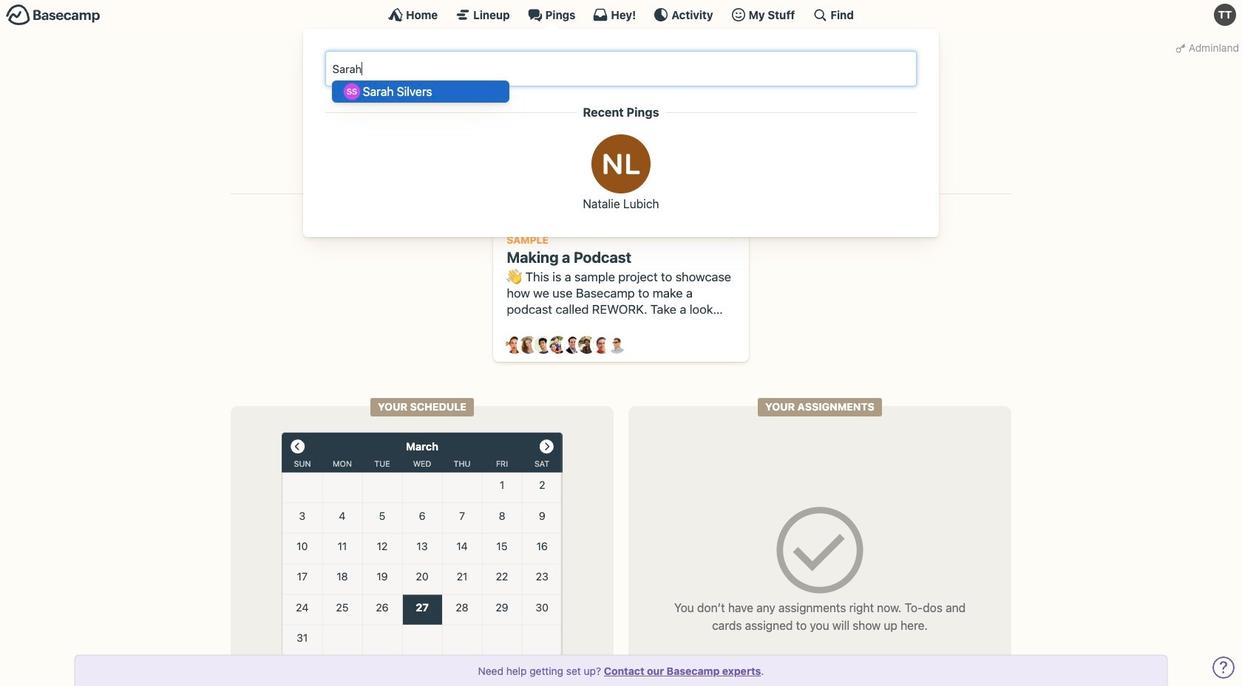Task type: vqa. For each thing, say whether or not it's contained in the screenshot.
your
no



Task type: describe. For each thing, give the bounding box(es) containing it.
josh fiske image
[[564, 337, 582, 354]]

nicole katz image
[[579, 337, 596, 354]]

victor cooper image
[[608, 337, 625, 354]]

Start a private chat with… text field
[[332, 57, 911, 80]]

annie bryan image
[[506, 337, 523, 354]]

main element
[[0, 0, 1242, 237]]

jared davis image
[[535, 337, 552, 354]]

cheryl walters image
[[520, 337, 538, 354]]



Task type: locate. For each thing, give the bounding box(es) containing it.
terry turtle image
[[1214, 4, 1236, 26]]

jennifer young image
[[549, 337, 567, 354]]

natalie lubich image
[[592, 135, 651, 194]]

list box
[[332, 80, 509, 103]]

keyboard shortcut: ⌘ + / image
[[813, 7, 828, 22]]

switch accounts image
[[6, 4, 101, 27]]

steve marsh image
[[593, 337, 611, 354]]



